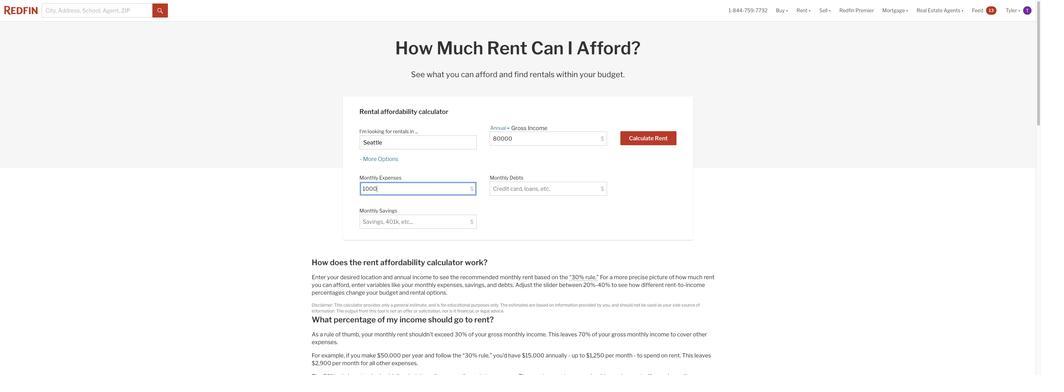 Task type: vqa. For each thing, say whether or not it's contained in the screenshot.
leftmost other
yes



Task type: describe. For each thing, give the bounding box(es) containing it.
on inside 'disclaimer: this calculator provides only a general estimate, and is for educational purposes only. the estimates are based on information provided by you, and should not be used as your sole source of information. the output from this tool is not an offer or solicitation, nor is it financial, or legal advice.'
[[550, 302, 555, 308]]

spend
[[644, 352, 660, 359]]

as a rule of thumb, your monthly rent shouldn't exceed 30% of your gross monthly income. this leaves 70% of your gross monthly income to cover other expenses.
[[312, 331, 708, 346]]

a for picture
[[610, 274, 613, 281]]

rent?
[[475, 315, 494, 324]]

what
[[427, 70, 445, 79]]

monthly down my
[[375, 331, 396, 338]]

and left find
[[500, 70, 513, 79]]

your down 'variables'
[[367, 289, 378, 296]]

and right you,
[[612, 302, 619, 308]]

for example, if you make $50,000 per year and follow the "30% rule," you'd have $15,000 annually - up to $1,250 per month - to spend on rent. this leaves $2,900 per month for all other expenses.
[[312, 352, 712, 367]]

0 vertical spatial see
[[440, 274, 449, 281]]

0 horizontal spatial should
[[428, 315, 453, 324]]

information
[[555, 302, 578, 308]]

to inside as a rule of thumb, your monthly rent shouldn't exceed 30% of your gross monthly income. this leaves 70% of your gross monthly income to cover other expenses.
[[671, 331, 677, 338]]

afford?
[[577, 38, 641, 59]]

provides
[[364, 302, 381, 308]]

percentages
[[312, 289, 345, 296]]

0 vertical spatial affordability
[[381, 108, 418, 116]]

other inside as a rule of thumb, your monthly rent shouldn't exceed 30% of your gross monthly income. this leaves 70% of your gross monthly income to cover other expenses.
[[694, 331, 708, 338]]

enter
[[312, 274, 326, 281]]

estimates
[[509, 302, 529, 308]]

0 horizontal spatial rent
[[487, 38, 528, 59]]

have
[[509, 352, 521, 359]]

"30% inside for example, if you make $50,000 per year and follow the "30% rule," you'd have $15,000 annually - up to $1,250 per month - to spend on rent. this leaves $2,900 per month for all other expenses.
[[463, 352, 478, 359]]

1 horizontal spatial the
[[501, 302, 508, 308]]

gross income
[[512, 125, 548, 132]]

redfin
[[840, 7, 855, 13]]

see
[[411, 70, 425, 79]]

0 horizontal spatial month
[[343, 360, 360, 367]]

▾ for mortgage ▾
[[907, 7, 909, 13]]

real estate agents ▾ link
[[918, 0, 965, 21]]

it
[[454, 308, 457, 313]]

rental
[[410, 289, 426, 296]]

savings,
[[465, 282, 486, 288]]

redfin premier
[[840, 7, 875, 13]]

0 horizontal spatial per
[[333, 360, 341, 367]]

monthly up debts.
[[500, 274, 522, 281]]

1 vertical spatial rentals
[[393, 128, 409, 134]]

solicitation,
[[419, 308, 442, 313]]

this inside as a rule of thumb, your monthly rent shouldn't exceed 30% of your gross monthly income. this leaves 70% of your gross monthly income to cover other expenses.
[[549, 331, 560, 338]]

the up the 'expenses,'
[[451, 274, 459, 281]]

the up between
[[560, 274, 569, 281]]

your down rent?
[[475, 331, 487, 338]]

as
[[312, 331, 319, 338]]

follow
[[436, 352, 452, 359]]

a inside 'disclaimer: this calculator provides only a general estimate, and is for educational purposes only. the estimates are based on information provided by you, and should not be used as your sole source of information. the output from this tool is not an offer or solicitation, nor is it financial, or legal advice.'
[[391, 302, 393, 308]]

monthly for monthly debts
[[490, 175, 509, 181]]

work?
[[465, 258, 488, 267]]

if
[[346, 352, 350, 359]]

information.
[[312, 308, 336, 313]]

1 horizontal spatial -
[[569, 352, 571, 359]]

feed
[[973, 7, 984, 13]]

0 horizontal spatial -
[[360, 156, 362, 162]]

0 horizontal spatial is
[[386, 308, 389, 313]]

monthly expenses
[[360, 175, 402, 181]]

expenses. inside for example, if you make $50,000 per year and follow the "30% rule," you'd have $15,000 annually - up to $1,250 per month - to spend on rent. this leaves $2,900 per month for all other expenses.
[[392, 360, 418, 367]]

your right 70%
[[599, 331, 611, 338]]

change
[[346, 289, 365, 296]]

monthly savings
[[360, 208, 398, 214]]

should inside 'disclaimer: this calculator provides only a general estimate, and is for educational purposes only. the estimates are based on information provided by you, and should not be used as your sole source of information. the output from this tool is not an offer or solicitation, nor is it financial, or legal advice.'
[[620, 302, 633, 308]]

as
[[658, 302, 663, 308]]

0 horizontal spatial how
[[629, 282, 640, 288]]

monthly up spend
[[628, 331, 649, 338]]

mortgage
[[883, 7, 906, 13]]

budget
[[380, 289, 398, 296]]

Monthly Savings text field
[[363, 219, 469, 225]]

your up the afford,
[[328, 274, 339, 281]]

percentage
[[334, 315, 376, 324]]

sell
[[820, 7, 828, 13]]

buy
[[777, 7, 786, 13]]

a for thumb,
[[320, 331, 323, 338]]

the up desired
[[350, 258, 362, 267]]

sole
[[673, 302, 681, 308]]

1 vertical spatial calculator
[[427, 258, 464, 267]]

this inside for example, if you make $50,000 per year and follow the "30% rule," you'd have $15,000 annually - up to $1,250 per month - to spend on rent. this leaves $2,900 per month for all other expenses.
[[683, 352, 694, 359]]

0 vertical spatial rentals
[[530, 70, 555, 79]]

legal
[[481, 308, 490, 313]]

to inside for a more precise picture of how much rent you can afford, enter variables like your monthly expenses, savings, and debts. adjust the slider between 20%-40% to see how different rent-to-income percentages change your budget and rental options.
[[612, 282, 618, 288]]

how for how much rent can i afford?
[[396, 38, 433, 59]]

sell ▾
[[820, 7, 832, 13]]

how for how does the rent affordability calculator work?
[[312, 258, 329, 267]]

annual
[[491, 125, 506, 131]]

what
[[312, 315, 332, 324]]

monthly up have
[[504, 331, 526, 338]]

monthly expenses element
[[360, 171, 474, 182]]

debts
[[510, 175, 524, 181]]

tool
[[378, 308, 385, 313]]

and inside for example, if you make $50,000 per year and follow the "30% rule," you'd have $15,000 annually - up to $1,250 per month - to spend on rent. this leaves $2,900 per month for all other expenses.
[[425, 352, 435, 359]]

rent ▾ button
[[793, 0, 816, 21]]

1-844-759-7732 link
[[729, 7, 768, 13]]

0 vertical spatial how
[[676, 274, 687, 281]]

2 horizontal spatial you
[[446, 70, 460, 79]]

monthly savings element
[[360, 204, 474, 215]]

rent inside button
[[655, 135, 668, 142]]

between
[[559, 282, 583, 288]]

i
[[568, 38, 573, 59]]

rent ▾
[[797, 7, 812, 13]]

1 or from the left
[[414, 308, 418, 313]]

0 vertical spatial not
[[634, 302, 641, 308]]

income.
[[527, 331, 547, 338]]

0 vertical spatial for
[[386, 128, 392, 134]]

tyler ▾
[[1007, 7, 1021, 13]]

premier
[[856, 7, 875, 13]]

your inside 'disclaimer: this calculator provides only a general estimate, and is for educational purposes only. the estimates are based on information provided by you, and should not be used as your sole source of information. the output from this tool is not an offer or solicitation, nor is it financial, or legal advice.'
[[663, 302, 672, 308]]

looking
[[368, 128, 385, 134]]

mortgage ▾ button
[[883, 0, 909, 21]]

go
[[455, 315, 464, 324]]

other inside for example, if you make $50,000 per year and follow the "30% rule," you'd have $15,000 annually - up to $1,250 per month - to spend on rent. this leaves $2,900 per month for all other expenses.
[[377, 360, 391, 367]]

for for example,
[[312, 352, 320, 359]]

$2,900
[[312, 360, 331, 367]]

exceed
[[435, 331, 454, 338]]

rent inside for a more precise picture of how much rent you can afford, enter variables like your monthly expenses, savings, and debts. adjust the slider between 20%-40% to see how different rent-to-income percentages change your budget and rental options.
[[704, 274, 715, 281]]

▾ for tyler ▾
[[1019, 7, 1021, 13]]

to-
[[679, 282, 686, 288]]

rent.
[[670, 352, 682, 359]]

buy ▾ button
[[777, 0, 789, 21]]

variables
[[367, 282, 391, 288]]

1 horizontal spatial "30%
[[570, 274, 585, 281]]

▾ inside real estate agents ▾ link
[[962, 7, 965, 13]]

rent up location
[[364, 258, 379, 267]]

your down annual
[[402, 282, 414, 288]]

used
[[648, 302, 657, 308]]

calculate rent button
[[621, 131, 677, 145]]

savings
[[380, 208, 398, 214]]

Monthly Expenses text field
[[363, 186, 469, 192]]

40%
[[598, 282, 611, 288]]

annually
[[546, 352, 568, 359]]

1 gross from the left
[[488, 331, 503, 338]]

real
[[918, 7, 928, 13]]

thumb,
[[342, 331, 361, 338]]

find
[[515, 70, 529, 79]]

0 vertical spatial based
[[535, 274, 551, 281]]

this inside 'disclaimer: this calculator provides only a general estimate, and is for educational purposes only. the estimates are based on information provided by you, and should not be used as your sole source of information. the output from this tool is not an offer or solicitation, nor is it financial, or legal advice.'
[[334, 302, 343, 308]]

based inside 'disclaimer: this calculator provides only a general estimate, and is for educational purposes only. the estimates are based on information provided by you, and should not be used as your sole source of information. the output from this tool is not an offer or solicitation, nor is it financial, or legal advice.'
[[537, 302, 549, 308]]

1-844-759-7732
[[729, 7, 768, 13]]

my
[[387, 315, 398, 324]]

picture
[[650, 274, 668, 281]]

$50,000
[[377, 352, 401, 359]]

income up the rental
[[413, 274, 432, 281]]

...
[[415, 128, 418, 134]]

gross
[[512, 125, 527, 132]]

much
[[688, 274, 703, 281]]

rule."
[[586, 274, 599, 281]]

sell ▾ button
[[820, 0, 832, 21]]

0 vertical spatial can
[[461, 70, 474, 79]]

to left spend
[[638, 352, 643, 359]]

user photo image
[[1024, 6, 1033, 15]]

afford,
[[333, 282, 351, 288]]

and left debts.
[[487, 282, 497, 288]]

be
[[642, 302, 647, 308]]

of right rule
[[336, 331, 341, 338]]



Task type: locate. For each thing, give the bounding box(es) containing it.
monthly for monthly savings
[[360, 208, 379, 214]]

1 horizontal spatial should
[[620, 302, 633, 308]]

1 vertical spatial how
[[312, 258, 329, 267]]

for a more precise picture of how much rent you can afford, enter variables like your monthly expenses, savings, and debts. adjust the slider between 20%-40% to see how different rent-to-income percentages change your budget and rental options.
[[312, 274, 715, 296]]

leaves inside as a rule of thumb, your monthly rent shouldn't exceed 30% of your gross monthly income. this leaves 70% of your gross monthly income to cover other expenses.
[[561, 331, 578, 338]]

i'm
[[360, 128, 367, 134]]

1 horizontal spatial expenses.
[[392, 360, 418, 367]]

Monthly Debts text field
[[493, 186, 599, 192]]

you
[[446, 70, 460, 79], [312, 282, 322, 288], [351, 352, 361, 359]]

and down "like"
[[400, 289, 409, 296]]

how up to-
[[676, 274, 687, 281]]

can inside for a more precise picture of how much rent you can afford, enter variables like your monthly expenses, savings, and debts. adjust the slider between 20%-40% to see how different rent-to-income percentages change your budget and rental options.
[[323, 282, 332, 288]]

2 gross from the left
[[612, 331, 627, 338]]

0 horizontal spatial this
[[334, 302, 343, 308]]

income down offer
[[400, 315, 427, 324]]

should down nor
[[428, 315, 453, 324]]

2 horizontal spatial a
[[610, 274, 613, 281]]

City, neighborhood, or zip code search field
[[360, 135, 477, 149]]

calculator for affordability
[[419, 108, 449, 116]]

1-
[[729, 7, 733, 13]]

expenses. down rule
[[312, 339, 338, 346]]

1 horizontal spatial how
[[396, 38, 433, 59]]

for for a
[[601, 274, 609, 281]]

1 vertical spatial month
[[343, 360, 360, 367]]

options
[[378, 156, 399, 162]]

0 horizontal spatial or
[[414, 308, 418, 313]]

the inside for a more precise picture of how much rent you can afford, enter variables like your monthly expenses, savings, and debts. adjust the slider between 20%-40% to see how different rent-to-income percentages change your budget and rental options.
[[534, 282, 543, 288]]

for left all
[[361, 360, 368, 367]]

not left be
[[634, 302, 641, 308]]

disclaimer: this calculator provides only a general estimate, and is for educational purposes only. the estimates are based on information provided by you, and should not be used as your sole source of information. the output from this tool is not an offer or solicitation, nor is it financial, or legal advice.
[[312, 302, 701, 313]]

"30% up between
[[570, 274, 585, 281]]

2 horizontal spatial is
[[450, 308, 453, 313]]

▾ left sell
[[809, 7, 812, 13]]

0 vertical spatial expenses.
[[312, 339, 338, 346]]

2 vertical spatial calculator
[[344, 302, 363, 308]]

for inside for example, if you make $50,000 per year and follow the "30% rule," you'd have $15,000 annually - up to $1,250 per month - to spend on rent. this leaves $2,900 per month for all other expenses.
[[312, 352, 320, 359]]

calculator for this
[[344, 302, 363, 308]]

monthly debts element
[[490, 171, 604, 182]]

1 horizontal spatial rentals
[[530, 70, 555, 79]]

1 horizontal spatial you
[[351, 352, 361, 359]]

the up the advice.
[[501, 302, 508, 308]]

disclaimer:
[[312, 302, 334, 308]]

▾
[[787, 7, 789, 13], [809, 7, 812, 13], [829, 7, 832, 13], [907, 7, 909, 13], [962, 7, 965, 13], [1019, 7, 1021, 13]]

▾ inside buy ▾ dropdown button
[[787, 7, 789, 13]]

educational
[[448, 302, 471, 308]]

of right 30%
[[469, 331, 474, 338]]

per down example,
[[333, 360, 341, 367]]

6 ▾ from the left
[[1019, 7, 1021, 13]]

you right if
[[351, 352, 361, 359]]

0 vertical spatial a
[[610, 274, 613, 281]]

1 horizontal spatial how
[[676, 274, 687, 281]]

your
[[580, 70, 596, 79], [328, 274, 339, 281], [402, 282, 414, 288], [367, 289, 378, 296], [663, 302, 672, 308], [362, 331, 374, 338], [475, 331, 487, 338], [599, 331, 611, 338]]

you inside for a more precise picture of how much rent you can afford, enter variables like your monthly expenses, savings, and debts. adjust the slider between 20%-40% to see how different rent-to-income percentages change your budget and rental options.
[[312, 282, 322, 288]]

0 vertical spatial you
[[446, 70, 460, 79]]

expenses.
[[312, 339, 338, 346], [392, 360, 418, 367]]

1 horizontal spatial gross
[[612, 331, 627, 338]]

844-
[[733, 7, 745, 13]]

month
[[616, 352, 633, 359], [343, 360, 360, 367]]

0 horizontal spatial how
[[312, 258, 329, 267]]

1 vertical spatial can
[[323, 282, 332, 288]]

advice.
[[491, 308, 505, 313]]

calculator inside 'disclaimer: this calculator provides only a general estimate, and is for educational purposes only. the estimates are based on information provided by you, and should not be used as your sole source of information. the output from this tool is not an offer or solicitation, nor is it financial, or legal advice.'
[[344, 302, 363, 308]]

to right "up"
[[580, 352, 585, 359]]

rentals right find
[[530, 70, 555, 79]]

the
[[350, 258, 362, 267], [451, 274, 459, 281], [560, 274, 569, 281], [534, 282, 543, 288], [453, 352, 462, 359]]

rent-
[[666, 282, 679, 288]]

leaves inside for example, if you make $50,000 per year and follow the "30% rule," you'd have $15,000 annually - up to $1,250 per month - to spend on rent. this leaves $2,900 per month for all other expenses.
[[695, 352, 712, 359]]

0 horizontal spatial a
[[320, 331, 323, 338]]

0 vertical spatial rent
[[797, 7, 808, 13]]

is left it on the bottom of page
[[450, 308, 453, 313]]

1 horizontal spatial can
[[461, 70, 474, 79]]

rent up adjust on the bottom of the page
[[523, 274, 534, 281]]

annual
[[394, 274, 412, 281]]

0 vertical spatial on
[[552, 274, 559, 281]]

$1,250
[[587, 352, 605, 359]]

location
[[361, 274, 382, 281]]

tyler
[[1007, 7, 1018, 13]]

other down $50,000
[[377, 360, 391, 367]]

rentals left in
[[393, 128, 409, 134]]

5 ▾ from the left
[[962, 7, 965, 13]]

mortgage ▾ button
[[879, 0, 913, 21]]

0 horizontal spatial rentals
[[393, 128, 409, 134]]

0 horizontal spatial see
[[440, 274, 449, 281]]

$15,000
[[522, 352, 545, 359]]

rental affordability calculator
[[360, 108, 449, 116]]

1 horizontal spatial or
[[476, 308, 480, 313]]

monthly down more
[[360, 175, 379, 181]]

for
[[601, 274, 609, 281], [312, 352, 320, 359]]

▾ for sell ▾
[[829, 7, 832, 13]]

2 vertical spatial on
[[662, 352, 668, 359]]

real estate agents ▾ button
[[913, 0, 969, 21]]

per left year
[[402, 352, 411, 359]]

income inside for a more precise picture of how much rent you can afford, enter variables like your monthly expenses, savings, and debts. adjust the slider between 20%-40% to see how different rent-to-income percentages change your budget and rental options.
[[686, 282, 706, 288]]

$ for monthly expenses
[[471, 186, 474, 192]]

on left information at bottom right
[[550, 302, 555, 308]]

example,
[[322, 352, 345, 359]]

of inside for a more precise picture of how much rent you can afford, enter variables like your monthly expenses, savings, and debts. adjust the slider between 20%-40% to see how different rent-to-income percentages change your budget and rental options.
[[670, 274, 675, 281]]

monthly left 'savings'
[[360, 208, 379, 214]]

1 horizontal spatial rent
[[655, 135, 668, 142]]

2 ▾ from the left
[[809, 7, 812, 13]]

not left an
[[390, 308, 397, 313]]

to up options.
[[433, 274, 439, 281]]

1 ▾ from the left
[[787, 7, 789, 13]]

see inside for a more precise picture of how much rent you can afford, enter variables like your monthly expenses, savings, and debts. adjust the slider between 20%-40% to see how different rent-to-income percentages change your budget and rental options.
[[619, 282, 628, 288]]

and up solicitation,
[[429, 302, 436, 308]]

▾ inside mortgage ▾ dropdown button
[[907, 7, 909, 13]]

desired
[[340, 274, 360, 281]]

affordability
[[381, 108, 418, 116], [381, 258, 426, 267]]

and right year
[[425, 352, 435, 359]]

rental
[[360, 108, 380, 116]]

general
[[394, 302, 409, 308]]

1 horizontal spatial is
[[437, 302, 440, 308]]

precise
[[629, 274, 649, 281]]

income
[[413, 274, 432, 281], [686, 282, 706, 288], [400, 315, 427, 324], [650, 331, 670, 338]]

you,
[[603, 302, 611, 308]]

▾ right buy
[[787, 7, 789, 13]]

annual button
[[490, 125, 507, 132]]

1 vertical spatial expenses.
[[392, 360, 418, 367]]

not
[[634, 302, 641, 308], [390, 308, 397, 313]]

2 horizontal spatial per
[[606, 352, 615, 359]]

2 vertical spatial rent
[[655, 135, 668, 142]]

per right $1,250 at the right of page
[[606, 352, 615, 359]]

this
[[334, 302, 343, 308], [549, 331, 560, 338], [683, 352, 694, 359]]

$ for monthly savings
[[471, 219, 474, 225]]

▾ right tyler
[[1019, 7, 1021, 13]]

1 vertical spatial should
[[428, 315, 453, 324]]

your right as
[[663, 302, 672, 308]]

for inside for a more precise picture of how much rent you can afford, enter variables like your monthly expenses, savings, and debts. adjust the slider between 20%-40% to see how different rent-to-income percentages change your budget and rental options.
[[601, 274, 609, 281]]

agents
[[945, 7, 961, 13]]

the inside for example, if you make $50,000 per year and follow the "30% rule," you'd have $15,000 annually - up to $1,250 per month - to spend on rent. this leaves $2,900 per month for all other expenses.
[[453, 352, 462, 359]]

other right cover
[[694, 331, 708, 338]]

this
[[370, 308, 377, 313]]

to down financial,
[[465, 315, 473, 324]]

1 vertical spatial affordability
[[381, 258, 426, 267]]

is down only
[[386, 308, 389, 313]]

affordability up i'm looking for rentals in ...
[[381, 108, 418, 116]]

the left slider
[[534, 282, 543, 288]]

Income before taxes text field
[[493, 135, 599, 142]]

for inside 'disclaimer: this calculator provides only a general estimate, and is for educational purposes only. the estimates are based on information provided by you, and should not be used as your sole source of information. the output from this tool is not an offer or solicitation, nor is it financial, or legal advice.'
[[441, 302, 447, 308]]

"30%
[[570, 274, 585, 281], [463, 352, 478, 359]]

1 horizontal spatial month
[[616, 352, 633, 359]]

0 horizontal spatial can
[[323, 282, 332, 288]]

0 horizontal spatial the
[[337, 308, 344, 313]]

1 vertical spatial based
[[537, 302, 549, 308]]

monthly for monthly expenses
[[360, 175, 379, 181]]

a
[[610, 274, 613, 281], [391, 302, 393, 308], [320, 331, 323, 338]]

a inside as a rule of thumb, your monthly rent shouldn't exceed 30% of your gross monthly income. this leaves 70% of your gross monthly income to cover other expenses.
[[320, 331, 323, 338]]

1 horizontal spatial a
[[391, 302, 393, 308]]

1 vertical spatial rent
[[487, 38, 528, 59]]

2 horizontal spatial for
[[441, 302, 447, 308]]

shouldn't
[[409, 331, 434, 338]]

rent right calculate
[[655, 135, 668, 142]]

you right what
[[446, 70, 460, 79]]

2 horizontal spatial this
[[683, 352, 694, 359]]

of right source
[[697, 302, 701, 308]]

monthly inside for a more precise picture of how much rent you can afford, enter variables like your monthly expenses, savings, and debts. adjust the slider between 20%-40% to see how different rent-to-income percentages change your budget and rental options.
[[415, 282, 436, 288]]

1 horizontal spatial other
[[694, 331, 708, 338]]

you inside for example, if you make $50,000 per year and follow the "30% rule," you'd have $15,000 annually - up to $1,250 per month - to spend on rent. this leaves $2,900 per month for all other expenses.
[[351, 352, 361, 359]]

1 vertical spatial a
[[391, 302, 393, 308]]

▾ for rent ▾
[[809, 7, 812, 13]]

cover
[[678, 331, 692, 338]]

to
[[433, 274, 439, 281], [612, 282, 618, 288], [465, 315, 473, 324], [671, 331, 677, 338], [580, 352, 585, 359], [638, 352, 643, 359]]

2 vertical spatial a
[[320, 331, 323, 338]]

calculator up the output
[[344, 302, 363, 308]]

0 vertical spatial for
[[601, 274, 609, 281]]

only.
[[491, 302, 500, 308]]

1 horizontal spatial per
[[402, 352, 411, 359]]

sell ▾ button
[[816, 0, 836, 21]]

purposes
[[472, 302, 490, 308]]

source
[[682, 302, 696, 308]]

of right 70%
[[592, 331, 598, 338]]

of up the "rent-"
[[670, 274, 675, 281]]

1 vertical spatial see
[[619, 282, 628, 288]]

leaves left 70%
[[561, 331, 578, 338]]

gross down rent?
[[488, 331, 503, 338]]

buy ▾
[[777, 7, 789, 13]]

1 vertical spatial "30%
[[463, 352, 478, 359]]

▾ inside sell ▾ dropdown button
[[829, 7, 832, 13]]

0 horizontal spatial expenses.
[[312, 339, 338, 346]]

options.
[[427, 289, 448, 296]]

▾ right sell
[[829, 7, 832, 13]]

expenses. down year
[[392, 360, 418, 367]]

for up nor
[[441, 302, 447, 308]]

debts.
[[498, 282, 515, 288]]

70%
[[579, 331, 591, 338]]

▾ inside rent ▾ dropdown button
[[809, 7, 812, 13]]

see what you can afford and find rentals within your budget.
[[411, 70, 625, 79]]

afford
[[476, 70, 498, 79]]

0 vertical spatial leaves
[[561, 331, 578, 338]]

within
[[557, 70, 579, 79]]

calculator
[[419, 108, 449, 116], [427, 258, 464, 267], [344, 302, 363, 308]]

monthly up the rental
[[415, 282, 436, 288]]

to down more
[[612, 282, 618, 288]]

0 vertical spatial "30%
[[570, 274, 585, 281]]

leaves
[[561, 331, 578, 338], [695, 352, 712, 359]]

0 vertical spatial the
[[501, 302, 508, 308]]

to left cover
[[671, 331, 677, 338]]

or down purposes
[[476, 308, 480, 313]]

see down more
[[619, 282, 628, 288]]

submit search image
[[158, 8, 163, 14]]

2 horizontal spatial -
[[634, 352, 636, 359]]

based up slider
[[535, 274, 551, 281]]

1 horizontal spatial not
[[634, 302, 641, 308]]

0 vertical spatial other
[[694, 331, 708, 338]]

expenses. inside as a rule of thumb, your monthly rent shouldn't exceed 30% of your gross monthly income. this leaves 70% of your gross monthly income to cover other expenses.
[[312, 339, 338, 346]]

2 vertical spatial you
[[351, 352, 361, 359]]

1 vertical spatial for
[[441, 302, 447, 308]]

and up "like"
[[383, 274, 393, 281]]

1 vertical spatial not
[[390, 308, 397, 313]]

City, Address, School, Agent, ZIP search field
[[42, 4, 153, 18]]

rent down 'what percentage of my income should go to rent?'
[[397, 331, 408, 338]]

on left rent.
[[662, 352, 668, 359]]

0 horizontal spatial you
[[312, 282, 322, 288]]

1 vertical spatial other
[[377, 360, 391, 367]]

this right rent.
[[683, 352, 694, 359]]

financial,
[[458, 308, 475, 313]]

1 horizontal spatial for
[[601, 274, 609, 281]]

0 vertical spatial how
[[396, 38, 433, 59]]

year
[[412, 352, 424, 359]]

a left more
[[610, 274, 613, 281]]

month left spend
[[616, 352, 633, 359]]

mortgage ▾
[[883, 7, 909, 13]]

3 ▾ from the left
[[829, 7, 832, 13]]

the
[[501, 302, 508, 308], [337, 308, 344, 313]]

and
[[500, 70, 513, 79], [383, 274, 393, 281], [487, 282, 497, 288], [400, 289, 409, 296], [429, 302, 436, 308], [612, 302, 619, 308], [425, 352, 435, 359]]

your right thumb,
[[362, 331, 374, 338]]

this right income.
[[549, 331, 560, 338]]

only
[[382, 302, 390, 308]]

this right the disclaimer:
[[334, 302, 343, 308]]

- more options
[[360, 156, 399, 162]]

of down tool
[[378, 315, 385, 324]]

budget.
[[598, 70, 625, 79]]

income down much
[[686, 282, 706, 288]]

1 vertical spatial leaves
[[695, 352, 712, 359]]

slider
[[544, 282, 558, 288]]

1 vertical spatial on
[[550, 302, 555, 308]]

1 horizontal spatial leaves
[[695, 352, 712, 359]]

- left spend
[[634, 352, 636, 359]]

a inside for a more precise picture of how much rent you can afford, enter variables like your monthly expenses, savings, and debts. adjust the slider between 20%-40% to see how different rent-to-income percentages change your budget and rental options.
[[610, 274, 613, 281]]

month down if
[[343, 360, 360, 367]]

how down precise
[[629, 282, 640, 288]]

0 horizontal spatial for
[[361, 360, 368, 367]]

2 vertical spatial for
[[361, 360, 368, 367]]

0 vertical spatial month
[[616, 352, 633, 359]]

1 vertical spatial for
[[312, 352, 320, 359]]

can left afford
[[461, 70, 474, 79]]

2 or from the left
[[476, 308, 480, 313]]

on up slider
[[552, 274, 559, 281]]

on inside for example, if you make $50,000 per year and follow the "30% rule," you'd have $15,000 annually - up to $1,250 per month - to spend on rent. this leaves $2,900 per month for all other expenses.
[[662, 352, 668, 359]]

more
[[363, 156, 377, 162]]

see up the 'expenses,'
[[440, 274, 449, 281]]

for up 40%
[[601, 274, 609, 281]]

2 horizontal spatial rent
[[797, 7, 808, 13]]

monthly debts
[[490, 175, 524, 181]]

how up see
[[396, 38, 433, 59]]

0 horizontal spatial not
[[390, 308, 397, 313]]

is up solicitation,
[[437, 302, 440, 308]]

rent right 'buy ▾'
[[797, 7, 808, 13]]

1 horizontal spatial see
[[619, 282, 628, 288]]

1 horizontal spatial for
[[386, 128, 392, 134]]

0 horizontal spatial "30%
[[463, 352, 478, 359]]

is
[[437, 302, 440, 308], [386, 308, 389, 313], [450, 308, 453, 313]]

monthly left the debts
[[490, 175, 509, 181]]

▾ for buy ▾
[[787, 7, 789, 13]]

0 vertical spatial should
[[620, 302, 633, 308]]

real estate agents ▾
[[918, 7, 965, 13]]

1 vertical spatial how
[[629, 282, 640, 288]]

for inside for example, if you make $50,000 per year and follow the "30% rule," you'd have $15,000 annually - up to $1,250 per month - to spend on rent. this leaves $2,900 per month for all other expenses.
[[361, 360, 368, 367]]

rent inside dropdown button
[[797, 7, 808, 13]]

all
[[370, 360, 375, 367]]

should
[[620, 302, 633, 308], [428, 315, 453, 324]]

"30% left the 'rule,"'
[[463, 352, 478, 359]]

gross right 70%
[[612, 331, 627, 338]]

for up "$2,900" in the left bottom of the page
[[312, 352, 320, 359]]

leaves right rent.
[[695, 352, 712, 359]]

2 vertical spatial this
[[683, 352, 694, 359]]

how much rent can i afford?
[[396, 38, 641, 59]]

calculator up city, neighborhood, or zip code search box
[[419, 108, 449, 116]]

0 vertical spatial calculator
[[419, 108, 449, 116]]

income inside as a rule of thumb, your monthly rent shouldn't exceed 30% of your gross monthly income. this leaves 70% of your gross monthly income to cover other expenses.
[[650, 331, 670, 338]]

0 vertical spatial this
[[334, 302, 343, 308]]

on
[[552, 274, 559, 281], [550, 302, 555, 308], [662, 352, 668, 359]]

how up enter
[[312, 258, 329, 267]]

income up spend
[[650, 331, 670, 338]]

0 horizontal spatial leaves
[[561, 331, 578, 338]]

▾ right mortgage
[[907, 7, 909, 13]]

rent ▾ button
[[797, 0, 812, 21]]

$ for monthly debts
[[601, 186, 605, 192]]

rent inside as a rule of thumb, your monthly rent shouldn't exceed 30% of your gross monthly income. this leaves 70% of your gross monthly income to cover other expenses.
[[397, 331, 408, 338]]

your right within
[[580, 70, 596, 79]]

a right as
[[320, 331, 323, 338]]

1 horizontal spatial this
[[549, 331, 560, 338]]

4 ▾ from the left
[[907, 7, 909, 13]]

of inside 'disclaimer: this calculator provides only a general estimate, and is for educational purposes only. the estimates are based on information provided by you, and should not be used as your sole source of information. the output from this tool is not an offer or solicitation, nor is it financial, or legal advice.'
[[697, 302, 701, 308]]

per
[[402, 352, 411, 359], [606, 352, 615, 359], [333, 360, 341, 367]]

calculate rent
[[630, 135, 668, 142]]

▾ right agents
[[962, 7, 965, 13]]



